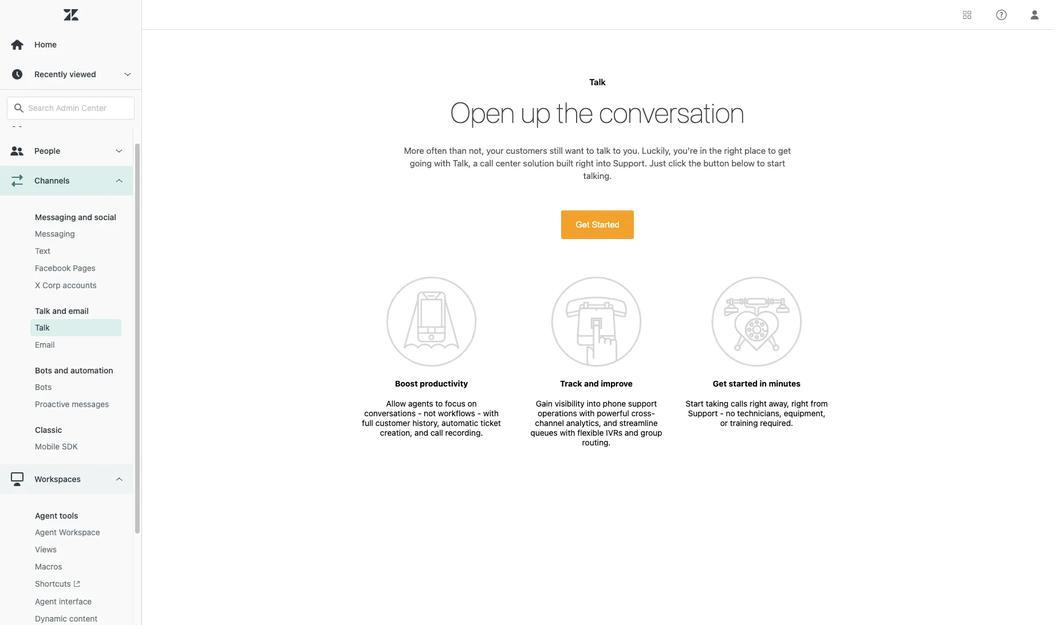 Task type: vqa. For each thing, say whether or not it's contained in the screenshot.
Shortcuts element
yes



Task type: describe. For each thing, give the bounding box(es) containing it.
messaging for messaging
[[35, 229, 75, 239]]

help image
[[996, 9, 1007, 20]]

Search Admin Center field
[[28, 103, 127, 113]]

talk and email
[[35, 306, 89, 316]]

proactive messages link
[[30, 396, 121, 413]]

email
[[68, 306, 89, 316]]

people button
[[0, 136, 133, 166]]

zendesk products image
[[963, 11, 971, 19]]

views link
[[30, 542, 121, 559]]

talk for talk and email
[[35, 306, 50, 316]]

shortcuts
[[35, 580, 71, 589]]

dynamic content element
[[35, 614, 98, 625]]

shortcuts link
[[30, 576, 121, 594]]

shortcuts element
[[35, 579, 80, 591]]

recently
[[34, 69, 67, 79]]

messaging and social
[[35, 212, 116, 222]]

recently viewed button
[[0, 60, 141, 89]]

email
[[35, 340, 55, 350]]

messaging element
[[35, 228, 75, 240]]

agent for agent interface
[[35, 597, 57, 607]]

mobile
[[35, 442, 60, 452]]

recently viewed
[[34, 69, 96, 79]]

bots and automation
[[35, 366, 113, 376]]

agent interface link
[[30, 594, 121, 611]]

and for bots
[[54, 366, 68, 376]]

agent interface
[[35, 597, 92, 607]]

text link
[[30, 243, 121, 260]]

workspace
[[59, 528, 100, 538]]

facebook
[[35, 263, 71, 273]]

channels
[[34, 176, 70, 186]]

classic
[[35, 425, 62, 435]]

macros
[[35, 562, 62, 572]]

bots for bots and automation
[[35, 366, 52, 376]]

bots link
[[30, 379, 121, 396]]

x corp accounts
[[35, 281, 97, 290]]

views element
[[35, 545, 57, 556]]

dynamic content
[[35, 615, 98, 624]]

home
[[34, 40, 57, 49]]

messaging link
[[30, 226, 121, 243]]

interface
[[59, 597, 92, 607]]

facebook pages
[[35, 263, 96, 273]]

agent workspace link
[[30, 525, 121, 542]]

people
[[34, 146, 60, 156]]

agent for agent tools
[[35, 511, 57, 521]]

mobile sdk link
[[30, 439, 121, 456]]

messaging for messaging and social
[[35, 212, 76, 222]]

bots element
[[35, 382, 52, 393]]

channels group
[[0, 196, 133, 465]]



Task type: locate. For each thing, give the bounding box(es) containing it.
0 vertical spatial and
[[78, 212, 92, 222]]

primary element
[[0, 0, 142, 626]]

tree
[[0, 107, 141, 626]]

x corp accounts element
[[35, 280, 97, 291]]

macros element
[[35, 562, 62, 573]]

and up bots link
[[54, 366, 68, 376]]

text
[[35, 246, 50, 256]]

1 tree item from the top
[[0, 166, 133, 465]]

1 agent from the top
[[35, 511, 57, 521]]

mobile sdk element
[[35, 442, 78, 453]]

tree containing account
[[0, 107, 141, 626]]

3 agent from the top
[[35, 597, 57, 607]]

social
[[94, 212, 116, 222]]

1 talk from the top
[[35, 306, 50, 316]]

mobile sdk
[[35, 442, 78, 452]]

none search field inside primary element
[[1, 97, 140, 120]]

agent up dynamic
[[35, 597, 57, 607]]

proactive messages
[[35, 400, 109, 409]]

views
[[35, 545, 57, 555]]

agent for agent workspace
[[35, 528, 57, 538]]

2 tree item from the top
[[0, 465, 133, 626]]

email element
[[35, 340, 55, 351]]

2 vertical spatial and
[[54, 366, 68, 376]]

dynamic content link
[[30, 611, 121, 626]]

agent
[[35, 511, 57, 521], [35, 528, 57, 538], [35, 597, 57, 607]]

account
[[34, 116, 66, 126]]

agent interface element
[[35, 597, 92, 608]]

home button
[[0, 30, 141, 60]]

2 agent from the top
[[35, 528, 57, 538]]

0 vertical spatial bots
[[35, 366, 52, 376]]

2 messaging from the top
[[35, 229, 75, 239]]

1 vertical spatial messaging
[[35, 229, 75, 239]]

messaging
[[35, 212, 76, 222], [35, 229, 75, 239]]

x
[[35, 281, 40, 290]]

corp
[[42, 281, 61, 290]]

None search field
[[1, 97, 140, 120]]

talk up email
[[35, 323, 50, 333]]

tree inside primary element
[[0, 107, 141, 626]]

workspaces
[[34, 475, 81, 484]]

talk element
[[35, 322, 50, 334]]

and left "email"
[[52, 306, 66, 316]]

and for messaging
[[78, 212, 92, 222]]

user menu image
[[1027, 7, 1042, 22]]

agent tools element
[[35, 511, 78, 521]]

viewed
[[69, 69, 96, 79]]

tree item containing workspaces
[[0, 465, 133, 626]]

1 bots from the top
[[35, 366, 52, 376]]

talk for talk
[[35, 323, 50, 333]]

pages
[[73, 263, 96, 273]]

content
[[69, 615, 98, 624]]

talk
[[35, 306, 50, 316], [35, 323, 50, 333]]

bots
[[35, 366, 52, 376], [35, 383, 52, 392]]

automation
[[70, 366, 113, 376]]

agent workspace
[[35, 528, 100, 538]]

bots up proactive
[[35, 383, 52, 392]]

agent tools
[[35, 511, 78, 521]]

1 vertical spatial and
[[52, 306, 66, 316]]

tree item
[[0, 166, 133, 465], [0, 465, 133, 626]]

2 talk from the top
[[35, 323, 50, 333]]

channels button
[[0, 166, 133, 196]]

messaging up text
[[35, 229, 75, 239]]

agent up views
[[35, 528, 57, 538]]

bots for bots
[[35, 383, 52, 392]]

workspaces group
[[0, 495, 133, 626]]

agent workspace element
[[35, 527, 100, 539]]

and for talk
[[52, 306, 66, 316]]

proactive
[[35, 400, 70, 409]]

email link
[[30, 337, 121, 354]]

facebook pages link
[[30, 260, 121, 277]]

0 vertical spatial messaging
[[35, 212, 76, 222]]

text element
[[35, 246, 50, 257]]

2 bots from the top
[[35, 383, 52, 392]]

facebook pages element
[[35, 263, 96, 274]]

messaging up messaging element
[[35, 212, 76, 222]]

1 vertical spatial bots
[[35, 383, 52, 392]]

account button
[[0, 107, 133, 136]]

dynamic
[[35, 615, 67, 624]]

messages
[[72, 400, 109, 409]]

1 vertical spatial agent
[[35, 528, 57, 538]]

talk link
[[30, 320, 121, 337]]

1 vertical spatial talk
[[35, 323, 50, 333]]

tree item containing channels
[[0, 166, 133, 465]]

messaging and social element
[[35, 212, 116, 222]]

classic element
[[35, 425, 62, 435]]

talk and email element
[[35, 306, 89, 316]]

and
[[78, 212, 92, 222], [52, 306, 66, 316], [54, 366, 68, 376]]

proactive messages element
[[35, 399, 109, 411]]

tools
[[59, 511, 78, 521]]

1 messaging from the top
[[35, 212, 76, 222]]

2 vertical spatial agent
[[35, 597, 57, 607]]

0 vertical spatial talk
[[35, 306, 50, 316]]

talk up talk element
[[35, 306, 50, 316]]

0 vertical spatial agent
[[35, 511, 57, 521]]

agent left tools at left bottom
[[35, 511, 57, 521]]

workspaces button
[[0, 465, 133, 495]]

macros link
[[30, 559, 121, 576]]

x corp accounts link
[[30, 277, 121, 294]]

sdk
[[62, 442, 78, 452]]

accounts
[[63, 281, 97, 290]]

and up the messaging link
[[78, 212, 92, 222]]

bots and automation element
[[35, 366, 113, 376]]

bots up bots element
[[35, 366, 52, 376]]



